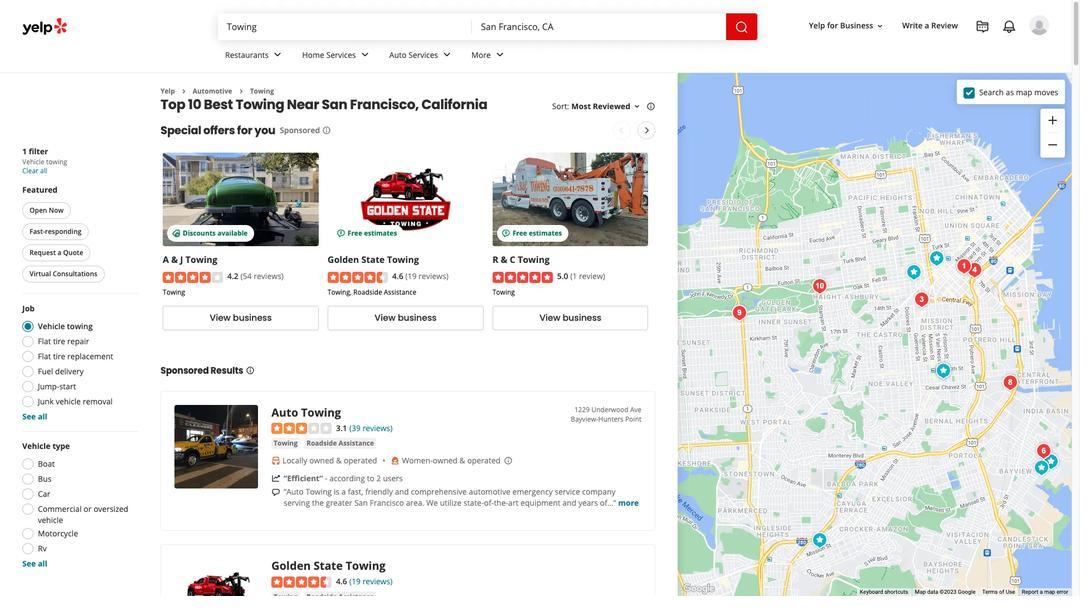 Task type: locate. For each thing, give the bounding box(es) containing it.
0 horizontal spatial estimates
[[364, 229, 397, 238]]

request
[[30, 248, 56, 258]]

auto towing link
[[272, 405, 341, 420]]

0 vertical spatial see
[[22, 411, 36, 422]]

1 estimates from the left
[[364, 229, 397, 238]]

3 view from the left
[[540, 312, 561, 325]]

4.6 star rating image up towing, roadside assistance
[[328, 272, 388, 283]]

none field up home services link
[[227, 21, 463, 33]]

2 16 chevron right v2 image from the left
[[237, 87, 246, 96]]

view down '5.0'
[[540, 312, 561, 325]]

see all for rv
[[22, 559, 47, 569]]

1 vertical spatial see
[[22, 559, 36, 569]]

nolan p. image
[[1030, 15, 1050, 35]]

towing up 4.2 star rating image
[[186, 254, 217, 266]]

auto up francisco,
[[389, 49, 407, 60]]

auto towing image
[[175, 405, 258, 489]]

2 horizontal spatial view
[[540, 312, 561, 325]]

towing
[[250, 86, 274, 96], [236, 96, 284, 114], [186, 254, 217, 266], [387, 254, 419, 266], [518, 254, 550, 266], [163, 288, 185, 297], [493, 288, 515, 297], [301, 405, 341, 420], [274, 439, 298, 449], [306, 487, 332, 498], [346, 559, 386, 574]]

2 see all button from the top
[[22, 559, 47, 569]]

0 vertical spatial sponsored
[[280, 125, 320, 136]]

16 locally owned v2 image
[[272, 457, 280, 466]]

2 free from the left
[[513, 229, 527, 238]]

san down fast,
[[355, 498, 368, 509]]

according
[[330, 474, 365, 484]]

2 estimates from the left
[[529, 229, 562, 238]]

0 horizontal spatial sponsored
[[161, 365, 209, 377]]

towing up repair
[[67, 321, 93, 332]]

towing link up locally
[[272, 438, 300, 450]]

operated up to on the bottom left of page
[[344, 456, 377, 466]]

tire up fuel delivery
[[53, 351, 65, 362]]

2 24 chevron down v2 image from the left
[[493, 48, 507, 62]]

1 vertical spatial sponsored
[[161, 365, 209, 377]]

4.6 star rating image left 4.6 link
[[272, 577, 332, 588]]

sponsored left results
[[161, 365, 209, 377]]

16 info v2 image right results
[[246, 366, 255, 375]]

towing inside towing button
[[274, 439, 298, 449]]

golden state towing link up 4.6 link
[[272, 559, 386, 574]]

assistance down (39
[[339, 439, 374, 449]]

1 horizontal spatial operated
[[467, 456, 501, 466]]

towing up 3.1 star rating image
[[301, 405, 341, 420]]

for left you
[[237, 123, 252, 138]]

more
[[472, 49, 491, 60]]

2 operated from the left
[[467, 456, 501, 466]]

free
[[348, 229, 362, 238], [513, 229, 527, 238]]

24 chevron down v2 image for home services
[[358, 48, 372, 62]]

notifications image
[[1003, 20, 1016, 33]]

0 horizontal spatial roadside
[[307, 439, 337, 449]]

2 owned from the left
[[433, 456, 458, 466]]

see all button down junk
[[22, 411, 47, 422]]

1 vertical spatial auto
[[272, 405, 298, 420]]

fast-
[[30, 227, 45, 236]]

0 vertical spatial yelp
[[809, 20, 825, 31]]

auto inside 'link'
[[389, 49, 407, 60]]

view down 4.2 on the top of page
[[210, 312, 231, 325]]

golden state towing link up towing, roadside assistance
[[328, 254, 419, 266]]

area.
[[406, 498, 425, 509]]

1 horizontal spatial for
[[827, 20, 838, 31]]

1 owned from the left
[[309, 456, 334, 466]]

0 horizontal spatial auto
[[272, 405, 298, 420]]

reviews)
[[254, 271, 284, 282], [419, 271, 449, 282], [363, 423, 393, 434], [363, 577, 393, 587]]

1 see from the top
[[22, 411, 36, 422]]

all down rv
[[38, 559, 47, 569]]

"efficient" - according to 2 users
[[284, 474, 403, 484]]

16 women owned v2 image
[[391, 457, 400, 466]]

assistance
[[384, 288, 417, 297], [339, 439, 374, 449]]

towing up the
[[306, 487, 332, 498]]

4.6 up towing, roadside assistance
[[392, 271, 403, 282]]

16 speech v2 image
[[272, 489, 280, 497]]

1 vertical spatial tire
[[53, 351, 65, 362]]

1 free estimates link from the left
[[328, 153, 484, 247]]

1 operated from the left
[[344, 456, 377, 466]]

0 vertical spatial all
[[40, 166, 47, 176]]

None search field
[[218, 13, 760, 40]]

keyboard shortcuts button
[[860, 589, 909, 597]]

view business down (1
[[540, 312, 602, 325]]

and down users
[[395, 487, 409, 498]]

r & c towing
[[493, 254, 550, 266]]

2 view business from the left
[[375, 312, 437, 325]]

24 chevron down v2 image right restaurants
[[271, 48, 284, 62]]

see all button down rv
[[22, 559, 47, 569]]

company
[[582, 487, 616, 498]]

24 chevron down v2 image inside more link
[[493, 48, 507, 62]]

san right near
[[322, 96, 347, 114]]

0 vertical spatial roadside
[[354, 288, 382, 297]]

golden state towing up towing, roadside assistance
[[328, 254, 419, 266]]

2 view from the left
[[375, 312, 396, 325]]

1 horizontal spatial free estimates link
[[493, 153, 649, 247]]

job
[[22, 303, 35, 314]]

yelp left 10
[[161, 86, 175, 96]]

all inside 1 filter vehicle towing clear all
[[40, 166, 47, 176]]

operated up the automotive
[[467, 456, 501, 466]]

0 horizontal spatial 16 chevron down v2 image
[[633, 102, 642, 111]]

removal
[[83, 396, 113, 407]]

auto for auto towing
[[272, 405, 298, 420]]

24 chevron down v2 image for restaurants
[[271, 48, 284, 62]]

0 horizontal spatial 16 info v2 image
[[246, 366, 255, 375]]

1 vertical spatial 4.6
[[336, 577, 347, 587]]

sponsored results
[[161, 365, 243, 377]]

24 chevron down v2 image right more
[[493, 48, 507, 62]]

previous image
[[615, 124, 629, 137]]

1 vertical spatial vehicle
[[38, 321, 65, 332]]

services for auto services
[[409, 49, 438, 60]]

vehicle down filter
[[22, 157, 44, 167]]

yelp left business
[[809, 20, 825, 31]]

business categories element
[[216, 40, 1050, 72]]

1 vertical spatial 16 chevron down v2 image
[[633, 102, 642, 111]]

r & c towing link
[[493, 254, 550, 266]]

free estimates link for r & c towing
[[493, 153, 649, 247]]

towing inside "auto towing is a fast, friendly and comprehensive automotive emergency service company serving the greater san francisco area. we utilize state-of-the-art equipment and years of…" more
[[306, 487, 332, 498]]

1 vertical spatial and
[[563, 498, 577, 509]]

(19 right 4.6 link
[[349, 577, 361, 587]]

free for &
[[513, 229, 527, 238]]

1 horizontal spatial 16 info v2 image
[[322, 126, 331, 135]]

flat for flat tire replacement
[[38, 351, 51, 362]]

owned up the -
[[309, 456, 334, 466]]

towing up you
[[236, 96, 284, 114]]

2 vertical spatial vehicle
[[22, 441, 51, 452]]

state-
[[464, 498, 484, 509]]

0 horizontal spatial view business
[[210, 312, 272, 325]]

16 chevron down v2 image for yelp for business
[[876, 22, 885, 30]]

0 horizontal spatial 4.6
[[336, 577, 347, 587]]

1 free estimates from the left
[[348, 229, 397, 238]]

roadside right towing,
[[354, 288, 382, 297]]

delivery
[[55, 366, 84, 377]]

16 chevron down v2 image for most reviewed
[[633, 102, 642, 111]]

16 chevron down v2 image inside "yelp for business" button
[[876, 22, 885, 30]]

all down junk
[[38, 411, 47, 422]]

report a map error
[[1022, 589, 1069, 595]]

repair
[[67, 336, 89, 347]]

golden state towing up 4.6 link
[[272, 559, 386, 574]]

1 24 chevron down v2 image from the left
[[358, 48, 372, 62]]

responding
[[45, 227, 82, 236]]

0 vertical spatial towing link
[[250, 86, 274, 96]]

1 16 free estimates v2 image from the left
[[337, 229, 346, 238]]

0 horizontal spatial operated
[[344, 456, 377, 466]]

1 vertical spatial vehicle
[[38, 515, 63, 526]]

tire for repair
[[53, 336, 65, 347]]

featured
[[22, 185, 58, 195]]

2 16 free estimates v2 image from the left
[[502, 229, 510, 238]]

0 horizontal spatial map
[[1016, 87, 1033, 97]]

1 vertical spatial state
[[314, 559, 343, 574]]

3.1 star rating image
[[272, 423, 332, 435]]

0 horizontal spatial view
[[210, 312, 231, 325]]

1 horizontal spatial (19
[[405, 271, 417, 282]]

2 services from the left
[[409, 49, 438, 60]]

1 horizontal spatial auto
[[389, 49, 407, 60]]

more link
[[618, 498, 639, 509]]

locally
[[283, 456, 307, 466]]

owned up comprehensive
[[433, 456, 458, 466]]

map right as
[[1016, 87, 1033, 97]]

for inside button
[[827, 20, 838, 31]]

0 horizontal spatial san
[[322, 96, 347, 114]]

1 horizontal spatial services
[[409, 49, 438, 60]]

(19 up towing, roadside assistance
[[405, 271, 417, 282]]

1 horizontal spatial view
[[375, 312, 396, 325]]

jump-
[[38, 381, 59, 392]]

1 vertical spatial 4.6 star rating image
[[272, 577, 332, 588]]

a & j towing image
[[809, 529, 831, 552]]

1 view from the left
[[210, 312, 231, 325]]

& down roadside assistance link
[[336, 456, 342, 466]]

r
[[493, 254, 499, 266]]

auto towing
[[272, 405, 341, 420]]

for left business
[[827, 20, 838, 31]]

auto up 3.1 star rating image
[[272, 405, 298, 420]]

1 free from the left
[[348, 229, 362, 238]]

16 free estimates v2 image for golden
[[337, 229, 346, 238]]

0 vertical spatial 4.6
[[392, 271, 403, 282]]

0 horizontal spatial 16 chevron right v2 image
[[179, 87, 188, 96]]

assistance inside button
[[339, 439, 374, 449]]

1 none field from the left
[[227, 21, 463, 33]]

consultations
[[53, 269, 97, 279]]

view down towing, roadside assistance
[[375, 312, 396, 325]]

reviewed
[[593, 101, 631, 112]]

0 horizontal spatial golden
[[272, 559, 311, 574]]

operated for locally owned & operated
[[344, 456, 377, 466]]

roadside up locally owned & operated
[[307, 439, 337, 449]]

none field up business categories "element"
[[481, 21, 718, 33]]

2 business from the left
[[398, 312, 437, 325]]

1 horizontal spatial san
[[355, 498, 368, 509]]

0 horizontal spatial free estimates link
[[328, 153, 484, 247]]

2 tire from the top
[[53, 351, 65, 362]]

towing link down restaurants link
[[250, 86, 274, 96]]

filter
[[29, 146, 48, 157]]

(1
[[570, 271, 577, 282]]

24 chevron down v2 image
[[358, 48, 372, 62], [493, 48, 507, 62]]

2 horizontal spatial view business
[[540, 312, 602, 325]]

2 free estimates from the left
[[513, 229, 562, 238]]

towing up locally
[[274, 439, 298, 449]]

1 horizontal spatial business
[[398, 312, 437, 325]]

see all down junk
[[22, 411, 47, 422]]

0 vertical spatial golden state towing
[[328, 254, 419, 266]]

projects image
[[976, 20, 990, 33]]

free estimates for c
[[513, 229, 562, 238]]

of-
[[484, 498, 494, 509]]

3 business from the left
[[563, 312, 602, 325]]

users
[[383, 474, 403, 484]]

2 horizontal spatial business
[[563, 312, 602, 325]]

map for moves
[[1016, 87, 1033, 97]]

motorcycle
[[38, 529, 78, 539]]

yelp inside "yelp for business" button
[[809, 20, 825, 31]]

view business down (54
[[210, 312, 272, 325]]

4.6 (19 reviews)
[[392, 271, 449, 282]]

auto towing image
[[1031, 457, 1053, 479]]

business down 5.0 (1 review)
[[563, 312, 602, 325]]

1 16 chevron right v2 image from the left
[[179, 87, 188, 96]]

2 flat from the top
[[38, 351, 51, 362]]

see all for junk vehicle removal
[[22, 411, 47, 422]]

0 vertical spatial 16 info v2 image
[[322, 126, 331, 135]]

24 chevron down v2 image inside restaurants link
[[271, 48, 284, 62]]

all right clear
[[40, 166, 47, 176]]

0 vertical spatial option group
[[19, 303, 138, 423]]

0 horizontal spatial owned
[[309, 456, 334, 466]]

map region
[[605, 0, 1080, 597]]

16 info v2 image
[[322, 126, 331, 135], [246, 366, 255, 375]]

see all down rv
[[22, 559, 47, 569]]

10
[[188, 96, 201, 114]]

0 horizontal spatial assistance
[[339, 439, 374, 449]]

view business link down towing, roadside assistance
[[328, 306, 484, 331]]

operated
[[344, 456, 377, 466], [467, 456, 501, 466]]

towing, roadside assistance
[[328, 288, 417, 297]]

business
[[840, 20, 874, 31]]

0 horizontal spatial free estimates
[[348, 229, 397, 238]]

view for r & c towing
[[540, 312, 561, 325]]

1 horizontal spatial roadside
[[354, 288, 382, 297]]

a right write
[[925, 20, 930, 31]]

0 vertical spatial see all button
[[22, 411, 47, 422]]

24 chevron down v2 image inside 'auto services' 'link'
[[440, 48, 454, 62]]

map left error
[[1045, 589, 1056, 595]]

and down "service"
[[563, 498, 577, 509]]

roadside assistance link
[[304, 438, 376, 450]]

1 horizontal spatial view business link
[[328, 306, 484, 331]]

0 horizontal spatial 16 free estimates v2 image
[[337, 229, 346, 238]]

3 view business from the left
[[540, 312, 602, 325]]

2 see all from the top
[[22, 559, 47, 569]]

assistance down "4.6 (19 reviews)"
[[384, 288, 417, 297]]

16 info v2 image down top 10 best towing near san francisco, california
[[322, 126, 331, 135]]

2 none field from the left
[[481, 21, 718, 33]]

0 horizontal spatial none field
[[227, 21, 463, 33]]

state up towing, roadside assistance
[[362, 254, 385, 266]]

16 chevron right v2 image for towing
[[237, 87, 246, 96]]

towing down filter
[[46, 157, 67, 167]]

vehicle up boat
[[22, 441, 51, 452]]

terms of use link
[[983, 589, 1016, 595]]

16 chevron right v2 image right best
[[237, 87, 246, 96]]

1 24 chevron down v2 image from the left
[[271, 48, 284, 62]]

map
[[1016, 87, 1033, 97], [1045, 589, 1056, 595]]

1 horizontal spatial estimates
[[529, 229, 562, 238]]

0 vertical spatial towing
[[46, 157, 67, 167]]

24 chevron down v2 image inside home services link
[[358, 48, 372, 62]]

business for a & j towing
[[233, 312, 272, 325]]

0 vertical spatial see all
[[22, 411, 47, 422]]

0 horizontal spatial free
[[348, 229, 362, 238]]

vehicle
[[22, 157, 44, 167], [38, 321, 65, 332], [22, 441, 51, 452]]

a inside button
[[58, 248, 61, 258]]

1 horizontal spatial 24 chevron down v2 image
[[493, 48, 507, 62]]

roadside inside button
[[307, 439, 337, 449]]

automotive
[[193, 86, 232, 96]]

24 chevron down v2 image
[[271, 48, 284, 62], [440, 48, 454, 62]]

flat up fuel
[[38, 351, 51, 362]]

1 view business from the left
[[210, 312, 272, 325]]

1 vertical spatial roadside
[[307, 439, 337, 449]]

hulks towing image
[[932, 360, 955, 382]]

1 horizontal spatial 16 chevron right v2 image
[[237, 87, 246, 96]]

nelson's towing image
[[1040, 451, 1062, 473]]

view business link down (1
[[493, 306, 649, 331]]

24 chevron down v2 image right auto services
[[440, 48, 454, 62]]

1 vertical spatial yelp
[[161, 86, 175, 96]]

hunters
[[599, 415, 624, 424]]

24 chevron down v2 image down find text field
[[358, 48, 372, 62]]

0 vertical spatial state
[[362, 254, 385, 266]]

4.6 star rating image
[[328, 272, 388, 283], [272, 577, 332, 588]]

16 chevron right v2 image right yelp link
[[179, 87, 188, 96]]

utilize
[[440, 498, 462, 509]]

vehicle for vehicle towing
[[38, 321, 65, 332]]

a left quote
[[58, 248, 61, 258]]

3 view business link from the left
[[493, 306, 649, 331]]

0 horizontal spatial (19
[[349, 577, 361, 587]]

&
[[171, 254, 178, 266], [501, 254, 508, 266], [336, 456, 342, 466], [460, 456, 465, 466]]

16 chevron down v2 image inside most reviewed popup button
[[633, 102, 642, 111]]

1 see all from the top
[[22, 411, 47, 422]]

a right is
[[342, 487, 346, 498]]

1 see all button from the top
[[22, 411, 47, 422]]

1 vertical spatial for
[[237, 123, 252, 138]]

1 business from the left
[[233, 312, 272, 325]]

4.6 for 4.6
[[336, 577, 347, 587]]

owned
[[309, 456, 334, 466], [433, 456, 458, 466]]

0 vertical spatial 16 chevron down v2 image
[[876, 22, 885, 30]]

tire down vehicle towing
[[53, 336, 65, 347]]

yelp for yelp link
[[161, 86, 175, 96]]

Find text field
[[227, 21, 463, 33]]

1 flat from the top
[[38, 336, 51, 347]]

services inside 'link'
[[409, 49, 438, 60]]

shortcuts
[[885, 589, 909, 595]]

home services link
[[293, 40, 381, 72]]

1 horizontal spatial yelp
[[809, 20, 825, 31]]

view business down towing, roadside assistance
[[375, 312, 437, 325]]

view business link for r & c towing
[[493, 306, 649, 331]]

1 horizontal spatial none field
[[481, 21, 718, 33]]

of…"
[[600, 498, 616, 509]]

2 24 chevron down v2 image from the left
[[440, 48, 454, 62]]

sponsored down near
[[280, 125, 320, 136]]

1 vertical spatial flat
[[38, 351, 51, 362]]

1 horizontal spatial free estimates
[[513, 229, 562, 238]]

1 vertical spatial option group
[[19, 441, 138, 570]]

1 horizontal spatial and
[[563, 498, 577, 509]]

2 option group from the top
[[19, 441, 138, 570]]

automotive
[[469, 487, 511, 498]]

1 horizontal spatial map
[[1045, 589, 1056, 595]]

2 free estimates link from the left
[[493, 153, 649, 247]]

vehicle down "commercial" on the bottom left
[[38, 515, 63, 526]]

1 option group from the top
[[19, 303, 138, 423]]

tire for replacement
[[53, 351, 65, 362]]

towing down restaurants link
[[250, 86, 274, 96]]

0 horizontal spatial 24 chevron down v2 image
[[271, 48, 284, 62]]

san
[[322, 96, 347, 114], [355, 498, 368, 509]]

the-
[[494, 498, 508, 509]]

map
[[915, 589, 926, 595]]

oversized
[[94, 504, 128, 515]]

0 horizontal spatial services
[[326, 49, 356, 60]]

1 vertical spatial see all
[[22, 559, 47, 569]]

flat down vehicle towing
[[38, 336, 51, 347]]

art
[[508, 498, 519, 509]]

terms
[[983, 589, 998, 595]]

services
[[326, 49, 356, 60], [409, 49, 438, 60]]

option group
[[19, 303, 138, 423], [19, 441, 138, 570]]

next image
[[641, 124, 654, 137]]

automotive link
[[193, 86, 232, 96]]

auto services link
[[381, 40, 463, 72]]

estimates for towing
[[364, 229, 397, 238]]

boat
[[38, 459, 55, 469]]

16 chevron down v2 image right business
[[876, 22, 885, 30]]

1 view business link from the left
[[163, 306, 319, 331]]

0 vertical spatial tire
[[53, 336, 65, 347]]

friendly
[[365, 487, 393, 498]]

4.6 for 4.6 (19 reviews)
[[392, 271, 403, 282]]

0 horizontal spatial and
[[395, 487, 409, 498]]

view for a & j towing
[[210, 312, 231, 325]]

flat tire repair
[[38, 336, 89, 347]]

1 vertical spatial see all button
[[22, 559, 47, 569]]

vehicle
[[56, 396, 81, 407], [38, 515, 63, 526]]

search as map moves
[[980, 87, 1059, 97]]

we
[[427, 498, 438, 509]]

towing,
[[328, 288, 352, 297]]

vehicle up flat tire repair
[[38, 321, 65, 332]]

bayview-
[[571, 415, 599, 424]]

info icon image
[[504, 456, 513, 465], [504, 456, 513, 465]]

state for top golden state towing link
[[362, 254, 385, 266]]

vehicle for vehicle type
[[22, 441, 51, 452]]

0 vertical spatial for
[[827, 20, 838, 31]]

2 view business link from the left
[[328, 306, 484, 331]]

None field
[[227, 21, 463, 33], [481, 21, 718, 33]]

Near text field
[[481, 21, 718, 33]]

16 chevron down v2 image
[[876, 22, 885, 30], [633, 102, 642, 111]]

16 chevron down v2 image left 16 info v2 image
[[633, 102, 642, 111]]

0 horizontal spatial view business link
[[163, 306, 319, 331]]

1 services from the left
[[326, 49, 356, 60]]

16 chevron right v2 image
[[179, 87, 188, 96], [237, 87, 246, 96]]

auto for auto services
[[389, 49, 407, 60]]

see for rv
[[22, 559, 36, 569]]

free estimates
[[348, 229, 397, 238], [513, 229, 562, 238]]

0 horizontal spatial business
[[233, 312, 272, 325]]

state up 4.6 link
[[314, 559, 343, 574]]

view business for r & c towing
[[540, 312, 602, 325]]

see for junk vehicle removal
[[22, 411, 36, 422]]

1 tire from the top
[[53, 336, 65, 347]]

business down 4.2 (54 reviews)
[[233, 312, 272, 325]]

0 vertical spatial flat
[[38, 336, 51, 347]]

& up "auto towing is a fast, friendly and comprehensive automotive emergency service company serving the greater san francisco area. we utilize state-of-the-art equipment and years of…" more
[[460, 456, 465, 466]]

business down "4.6 (19 reviews)"
[[398, 312, 437, 325]]

and
[[395, 487, 409, 498], [563, 498, 577, 509]]

a right report
[[1040, 589, 1043, 595]]

4.6 left (19 reviews)
[[336, 577, 347, 587]]

view business link down (54
[[163, 306, 319, 331]]

roadside
[[354, 288, 382, 297], [307, 439, 337, 449]]

16 free estimates v2 image
[[337, 229, 346, 238], [502, 229, 510, 238]]

1 horizontal spatial 16 chevron down v2 image
[[876, 22, 885, 30]]

1 horizontal spatial 4.6
[[392, 271, 403, 282]]

group
[[1041, 109, 1065, 158]]

1 vertical spatial assistance
[[339, 439, 374, 449]]

results
[[211, 365, 243, 377]]

2 see from the top
[[22, 559, 36, 569]]

vehicle down start
[[56, 396, 81, 407]]

1 horizontal spatial assistance
[[384, 288, 417, 297]]

4.2 star rating image
[[163, 272, 223, 283]]



Task type: describe. For each thing, give the bounding box(es) containing it.
most reviewed button
[[572, 101, 642, 112]]

vehicle towing
[[38, 321, 93, 332]]

all for vehicle type
[[38, 559, 47, 569]]

or
[[84, 504, 92, 515]]

16 free estimates v2 image for r
[[502, 229, 510, 238]]

zoom out image
[[1046, 138, 1060, 152]]

estimates for c
[[529, 229, 562, 238]]

car
[[38, 489, 50, 500]]

virtual consultations
[[30, 269, 97, 279]]

business for golden state towing
[[398, 312, 437, 325]]

1 vertical spatial 16 info v2 image
[[246, 366, 255, 375]]

16 discount available v2 image
[[172, 229, 181, 238]]

moves
[[1035, 87, 1059, 97]]

view business link for golden state towing
[[328, 306, 484, 331]]

"auto towing is a fast, friendly and comprehensive automotive emergency service company serving the greater san francisco area. we utilize state-of-the-art equipment and years of…" more
[[284, 487, 639, 509]]

view business for golden state towing
[[375, 312, 437, 325]]

24 chevron down v2 image for more
[[493, 48, 507, 62]]

operated for women-owned & operated
[[467, 456, 501, 466]]

0 vertical spatial (19
[[405, 271, 417, 282]]

1 vertical spatial (19
[[349, 577, 361, 587]]

towing down 4.2 star rating image
[[163, 288, 185, 297]]

& left 'c'
[[501, 254, 508, 266]]

map for error
[[1045, 589, 1056, 595]]

use
[[1006, 589, 1016, 595]]

owned for women-
[[433, 456, 458, 466]]

& left j
[[171, 254, 178, 266]]

jerry's recovery & transport image
[[932, 360, 955, 382]]

1 vertical spatial golden state towing link
[[272, 559, 386, 574]]

(19 reviews)
[[349, 577, 393, 587]]

junk
[[38, 396, 54, 407]]

underwood
[[592, 405, 629, 415]]

emergency
[[513, 487, 553, 498]]

-
[[325, 474, 328, 484]]

(39
[[349, 423, 361, 434]]

review
[[932, 20, 958, 31]]

west wind automotive image
[[911, 289, 933, 311]]

flat for flat tire repair
[[38, 336, 51, 347]]

view for golden state towing
[[375, 312, 396, 325]]

best
[[204, 96, 233, 114]]

services for home services
[[326, 49, 356, 60]]

open now button
[[22, 202, 71, 219]]

review)
[[579, 271, 605, 282]]

greater
[[326, 498, 352, 509]]

1 vertical spatial towing
[[67, 321, 93, 332]]

24 chevron down v2 image for auto services
[[440, 48, 454, 62]]

a for report
[[1040, 589, 1043, 595]]

flat tire replacement
[[38, 351, 113, 362]]

"efficient"
[[284, 474, 323, 484]]

vasa's towing image
[[903, 261, 925, 283]]

1229
[[575, 405, 590, 415]]

women-
[[402, 456, 433, 466]]

discounts available
[[183, 229, 248, 238]]

replacement
[[67, 351, 113, 362]]

carstar sunset auto reconstruction image
[[728, 302, 751, 324]]

home services
[[302, 49, 356, 60]]

sponsored for sponsored results
[[161, 365, 209, 377]]

sponsored for sponsored
[[280, 125, 320, 136]]

locally owned & operated
[[283, 456, 377, 466]]

all for job
[[38, 411, 47, 422]]

1 vertical spatial towing link
[[272, 438, 300, 450]]

"auto
[[284, 487, 304, 498]]

towing up (19 reviews) link
[[346, 559, 386, 574]]

top 10 best towing near san francisco, california
[[161, 96, 488, 114]]

state for bottommost golden state towing link
[[314, 559, 343, 574]]

vehicle type
[[22, 441, 70, 452]]

women-owned & operated
[[402, 456, 501, 466]]

zoom in image
[[1046, 114, 1060, 127]]

1 vertical spatial golden state towing
[[272, 559, 386, 574]]

vehicle inside 1 filter vehicle towing clear all
[[22, 157, 44, 167]]

more link
[[463, 40, 516, 72]]

(39 reviews) link
[[349, 422, 393, 434]]

error
[[1057, 589, 1069, 595]]

towing inside 1 filter vehicle towing clear all
[[46, 157, 67, 167]]

0 vertical spatial vehicle
[[56, 396, 81, 407]]

(54
[[241, 271, 252, 282]]

3.1
[[336, 423, 347, 434]]

atlas towing image
[[999, 372, 1022, 394]]

now
[[49, 206, 64, 215]]

available
[[218, 229, 248, 238]]

fast-responding
[[30, 227, 82, 236]]

top
[[161, 96, 185, 114]]

none field near
[[481, 21, 718, 33]]

free estimates link for golden state towing
[[328, 153, 484, 247]]

roadside hero towing network and jump start service image
[[926, 247, 948, 270]]

towing up "4.6 (19 reviews)"
[[387, 254, 419, 266]]

google
[[958, 589, 976, 595]]

service
[[555, 487, 580, 498]]

featured group
[[20, 185, 138, 285]]

jump-start
[[38, 381, 76, 392]]

©2023
[[940, 589, 957, 595]]

none field find
[[227, 21, 463, 33]]

quote
[[63, 248, 83, 258]]

search
[[980, 87, 1004, 97]]

most
[[572, 101, 591, 112]]

16 info v2 image
[[647, 102, 656, 111]]

discounts
[[183, 229, 216, 238]]

a for write
[[925, 20, 930, 31]]

roadside assistance button
[[304, 438, 376, 450]]

more
[[618, 498, 639, 509]]

1229 underwood ave bayview-hunters point
[[571, 405, 642, 424]]

free estimates for towing
[[348, 229, 397, 238]]

junk vehicle removal
[[38, 396, 113, 407]]

san inside "auto towing is a fast, friendly and comprehensive automotive emergency service company serving the greater san francisco area. we utilize state-of-the-art equipment and years of…" more
[[355, 498, 368, 509]]

a inside "auto towing is a fast, friendly and comprehensive automotive emergency service company serving the greater san francisco area. we utilize state-of-the-art equipment and years of…" more
[[342, 487, 346, 498]]

search image
[[735, 20, 749, 34]]

most reviewed
[[572, 101, 631, 112]]

request a quote button
[[22, 245, 91, 261]]

option group containing vehicle type
[[19, 441, 138, 570]]

see all button for rv
[[22, 559, 47, 569]]

discounts available link
[[163, 153, 319, 247]]

equipment
[[521, 498, 561, 509]]

16 trending v2 image
[[272, 475, 280, 484]]

auto express towing and recovery image
[[1033, 440, 1055, 462]]

3.1 link
[[336, 422, 347, 434]]

terms of use
[[983, 589, 1016, 595]]

ave
[[630, 405, 642, 415]]

as
[[1006, 87, 1014, 97]]

open
[[30, 206, 47, 215]]

type
[[53, 441, 70, 452]]

google image
[[681, 582, 718, 597]]

option group containing job
[[19, 303, 138, 423]]

(19 reviews) link
[[349, 576, 393, 588]]

vehicle inside commercial or oversized vehicle
[[38, 515, 63, 526]]

0 vertical spatial 4.6 star rating image
[[328, 272, 388, 283]]

yelp for yelp for business
[[809, 20, 825, 31]]

autoreturn image
[[964, 259, 986, 281]]

virtual consultations button
[[22, 266, 105, 283]]

you
[[254, 123, 275, 138]]

owned for locally
[[309, 456, 334, 466]]

clear all link
[[22, 166, 47, 176]]

towing up 5 star rating image
[[518, 254, 550, 266]]

view business link for a & j towing
[[163, 306, 319, 331]]

0 vertical spatial assistance
[[384, 288, 417, 297]]

special
[[161, 123, 201, 138]]

0 vertical spatial golden state towing link
[[328, 254, 419, 266]]

5 star rating image
[[493, 272, 553, 283]]

to
[[367, 474, 375, 484]]

ted & al's service center image
[[809, 275, 831, 297]]

see all button for junk vehicle removal
[[22, 411, 47, 422]]

special offers for you
[[161, 123, 275, 138]]

start
[[59, 381, 76, 392]]

a for request
[[58, 248, 61, 258]]

5.0 (1 review)
[[557, 271, 605, 282]]

roberto's roadside rescue image
[[953, 255, 975, 277]]

open now
[[30, 206, 64, 215]]

report a map error link
[[1022, 589, 1069, 595]]

fast-responding button
[[22, 224, 89, 240]]

towing down 5 star rating image
[[493, 288, 515, 297]]

business for r & c towing
[[563, 312, 602, 325]]

0 vertical spatial san
[[322, 96, 347, 114]]

a & j towing
[[163, 254, 217, 266]]

0 vertical spatial and
[[395, 487, 409, 498]]

user actions element
[[800, 14, 1065, 83]]

free for state
[[348, 229, 362, 238]]

16 chevron right v2 image for automotive
[[179, 87, 188, 96]]

view business for a & j towing
[[210, 312, 272, 325]]

0 vertical spatial golden
[[328, 254, 359, 266]]



Task type: vqa. For each thing, say whether or not it's contained in the screenshot.
'Google'
yes



